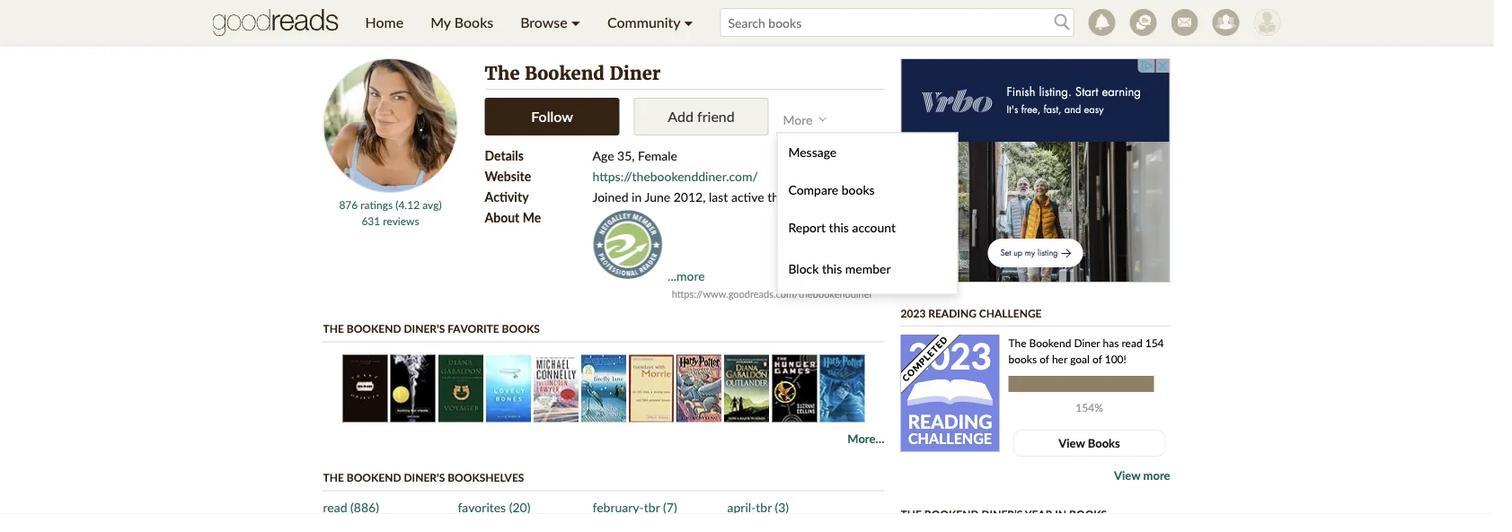 Task type: vqa. For each thing, say whether or not it's contained in the screenshot.
Due within the a leading voice in black speculative fiction for more than 20 years, due has won an american book award, an naacp image award, and a british fantasy award, and her writing has been included in best-of-the-year anthologies. her books include ghost summer: stories, my soul to keep, and the good house. she and her late mother, civil rights activist patricia stephens due, co-authored freedom in the family: a mother-daughter memoir of the fight for civil rights. she and her husband live with their son, jason.
no



Task type: locate. For each thing, give the bounding box(es) containing it.
876
[[339, 199, 358, 212]]

reviews
[[383, 215, 419, 228]]

0 vertical spatial diner's
[[404, 323, 445, 336]]

1 vertical spatial diner's
[[404, 472, 445, 485]]

the
[[485, 62, 520, 85], [323, 323, 344, 336], [1009, 336, 1027, 350], [323, 472, 344, 485]]

diner for the bookend diner
[[610, 62, 661, 85]]

community ▾
[[607, 13, 693, 31]]

this
[[767, 189, 787, 204], [829, 220, 849, 235], [822, 261, 842, 276]]

sharp objects by gillian flynn image
[[343, 355, 388, 423]]

2023 for 2023 reading challenge
[[901, 307, 926, 320]]

1 diner's from the top
[[404, 323, 445, 336]]

the bookend diner
[[485, 62, 661, 85]]

1 horizontal spatial of
[[1093, 353, 1102, 366]]

diner
[[610, 62, 661, 85], [1074, 336, 1100, 350]]

876 ratings link
[[339, 199, 393, 212]]

notifications image
[[1089, 9, 1115, 36]]

1 horizontal spatial books
[[842, 182, 875, 198]]

professional reader image
[[593, 209, 664, 281]]

view more link
[[1114, 469, 1170, 483]]

diner's left the bookshelves
[[404, 472, 445, 485]]

more button
[[783, 107, 832, 132]]

view left "more"
[[1114, 469, 1141, 483]]

2 diner's from the top
[[404, 472, 445, 485]]

bookend inside the bookend diner has read 154 books of her goal of 100!
[[1029, 336, 1071, 350]]

books inside menu
[[454, 13, 493, 31]]

0 vertical spatial this
[[767, 189, 787, 204]]

books
[[842, 182, 875, 198], [502, 323, 540, 336], [1009, 353, 1037, 366]]

2 horizontal spatial books
[[1009, 353, 1037, 366]]

her
[[1052, 353, 1067, 366]]

img rccompleted image
[[901, 335, 961, 395]]

books down 154%
[[1088, 437, 1120, 451]]

1 vertical spatial 2023
[[908, 334, 992, 377]]

https://www.goodreads.com/thebookenddiner
[[672, 288, 873, 300]]

diner's left favorite
[[404, 323, 445, 336]]

reading
[[928, 307, 977, 320]]

browse ▾
[[520, 13, 580, 31]]

0 horizontal spatial books
[[454, 13, 493, 31]]

me
[[523, 210, 541, 225]]

add
[[668, 108, 694, 125]]

bookend
[[525, 62, 605, 85], [347, 323, 401, 336], [1029, 336, 1071, 350], [347, 472, 401, 485]]

this right block
[[822, 261, 842, 276]]

2023 left reading
[[901, 307, 926, 320]]

details
[[485, 148, 524, 163]]

2023 reading challenge image
[[903, 372, 997, 410]]

Search books text field
[[720, 8, 1074, 37]]

bookshelves
[[448, 472, 524, 485]]

0 vertical spatial books
[[454, 13, 493, 31]]

follow button
[[485, 98, 620, 136]]

more
[[1143, 469, 1170, 483]]

2023 down reading
[[908, 334, 992, 377]]

1 vertical spatial this
[[829, 220, 849, 235]]

0 horizontal spatial ▾
[[571, 13, 580, 31]]

2 vertical spatial this
[[822, 261, 842, 276]]

diner down community
[[610, 62, 661, 85]]

1 vertical spatial view
[[1114, 469, 1141, 483]]

1 horizontal spatial ▾
[[684, 13, 693, 31]]

my books link
[[417, 0, 507, 45]]

100!
[[1105, 353, 1127, 366]]

inbox image
[[1171, 9, 1198, 36]]

0 vertical spatial view
[[1059, 437, 1085, 451]]

friend
[[697, 108, 735, 125]]

2023 reading challenge link
[[901, 307, 1042, 320]]

read
[[1122, 336, 1143, 350]]

this right active
[[767, 189, 787, 204]]

books right favorite
[[502, 323, 540, 336]]

1 vertical spatial diner
[[1074, 336, 1100, 350]]

this inside button
[[822, 261, 842, 276]]

my
[[431, 13, 451, 31]]

1 horizontal spatial books
[[1088, 437, 1120, 451]]

compare books link
[[778, 171, 957, 209]]

this for report
[[829, 220, 849, 235]]

of left her
[[1040, 353, 1049, 366]]

bookend down sharp objects by gillian flynn image
[[347, 472, 401, 485]]

female
[[638, 148, 677, 163]]

books right my
[[454, 13, 493, 31]]

follow
[[531, 108, 573, 125]]

my group discussions image
[[1130, 9, 1157, 36]]

of
[[1040, 353, 1049, 366], [1093, 353, 1102, 366]]

menu
[[352, 0, 707, 45]]

the inside the bookend diner has read 154 books of her goal of 100!
[[1009, 336, 1027, 350]]

0 horizontal spatial view
[[1059, 437, 1085, 451]]

compare
[[788, 182, 838, 198]]

diner's
[[404, 323, 445, 336], [404, 472, 445, 485]]

compare books
[[788, 182, 875, 198]]

2023
[[901, 307, 926, 320], [908, 334, 992, 377]]

154
[[1145, 336, 1164, 350]]

home link
[[352, 0, 417, 45]]

this right report at the top of page
[[829, 220, 849, 235]]

the hunger games by suzanne collins image
[[772, 355, 817, 423]]

view down 154%
[[1059, 437, 1085, 451]]

▾ inside community ▾ dropdown button
[[684, 13, 693, 31]]

this for block
[[822, 261, 842, 276]]

(4.12
[[395, 199, 420, 212]]

friend requests image
[[1213, 9, 1239, 36]]

▾ inside browse ▾ 'dropdown button'
[[571, 13, 580, 31]]

in
[[632, 189, 642, 204]]

bookend up follow on the top left
[[525, 62, 605, 85]]

active
[[731, 189, 764, 204]]

0 vertical spatial 2023
[[901, 307, 926, 320]]

this inside 'link'
[[829, 220, 849, 235]]

last
[[709, 189, 728, 204]]

bookend up sharp objects by gillian flynn image
[[347, 323, 401, 336]]

bookend for the bookend diner's bookshelves
[[347, 472, 401, 485]]

books
[[454, 13, 493, 31], [1088, 437, 1120, 451]]

2 ▾ from the left
[[684, 13, 693, 31]]

876 ratings (4.12 avg) 631 reviews
[[339, 199, 442, 228]]

of right goal
[[1093, 353, 1102, 366]]

diner inside the bookend diner has read 154 books of her goal of 100!
[[1074, 336, 1100, 350]]

books left her
[[1009, 353, 1037, 366]]

tuesdays with morrie by mitch albom image
[[629, 355, 674, 423]]

0 horizontal spatial diner
[[610, 62, 661, 85]]

(4.12 avg) link
[[395, 199, 442, 212]]

▾ right community
[[684, 13, 693, 31]]

diner up goal
[[1074, 336, 1100, 350]]

0 horizontal spatial of
[[1040, 353, 1049, 366]]

the for the bookend diner's favorite books
[[323, 323, 344, 336]]

view books link
[[1013, 430, 1166, 457]]

view
[[1059, 437, 1085, 451], [1114, 469, 1141, 483]]

2 vertical spatial books
[[1009, 353, 1037, 366]]

diner's for favorite
[[404, 323, 445, 336]]

Search for books to add to your shelves search field
[[720, 8, 1074, 37]]

1 vertical spatial books
[[502, 323, 540, 336]]

1 vertical spatial books
[[1088, 437, 1120, 451]]

1 horizontal spatial view
[[1114, 469, 1141, 483]]

looking for alaska by john green image
[[391, 355, 435, 423]]

voyager by diana gabaldon image
[[438, 355, 483, 423]]

bookend up her
[[1029, 336, 1071, 350]]

block this member
[[788, 261, 891, 276]]

block this member button
[[788, 257, 891, 283]]

bookend for the bookend diner's favorite books
[[347, 323, 401, 336]]

▾ right browse
[[571, 13, 580, 31]]

0 vertical spatial books
[[842, 182, 875, 198]]

report
[[788, 220, 826, 235]]

has
[[1103, 336, 1119, 350]]

more… link
[[848, 432, 885, 447]]

view more
[[1114, 469, 1170, 483]]

1 horizontal spatial diner
[[1074, 336, 1100, 350]]

age
[[593, 148, 614, 163]]

1 ▾ from the left
[[571, 13, 580, 31]]

0 horizontal spatial books
[[502, 323, 540, 336]]

books down message link
[[842, 182, 875, 198]]

goal
[[1070, 353, 1090, 366]]

0 vertical spatial diner
[[610, 62, 661, 85]]



Task type: describe. For each thing, give the bounding box(es) containing it.
ratings
[[361, 199, 393, 212]]

631 reviews link
[[362, 215, 419, 228]]

...more link
[[668, 269, 705, 284]]

view for view books
[[1059, 437, 1085, 451]]

account
[[852, 220, 896, 235]]

month
[[791, 189, 827, 204]]

the for the bookend diner has read 154 books of her goal of 100!
[[1009, 336, 1027, 350]]

more
[[783, 112, 813, 127]]

block this member button
[[788, 257, 891, 283]]

the for the bookend diner's bookshelves
[[323, 472, 344, 485]]

the bookend diner's bookshelves link
[[323, 472, 524, 485]]

more…
[[848, 432, 885, 447]]

browse ▾ button
[[507, 0, 594, 45]]

diner for the bookend diner has read 154 books of her goal of 100!
[[1074, 336, 1100, 350]]

books inside the bookend diner has read 154 books of her goal of 100!
[[1009, 353, 1037, 366]]

reading challenge
[[908, 411, 992, 448]]

avg)
[[422, 199, 442, 212]]

the for the bookend diner
[[485, 62, 520, 85]]

member
[[845, 261, 891, 276]]

diner's for bookshelves
[[404, 472, 445, 485]]

outlander by diana gabaldon image
[[724, 355, 769, 423]]

▾ for community ▾
[[684, 13, 693, 31]]

2012,
[[674, 189, 706, 204]]

154%
[[1076, 401, 1103, 414]]

books inside "compare books" link
[[842, 182, 875, 198]]

community
[[607, 13, 680, 31]]

the bookend diner's favorite books
[[323, 323, 540, 336]]

bookend for the bookend diner
[[525, 62, 605, 85]]

the bookend diner image
[[323, 58, 458, 193]]

message link
[[778, 133, 957, 171]]

add friend link
[[634, 98, 769, 136]]

...more
[[668, 269, 705, 284]]

631
[[362, 215, 380, 228]]

harry potter and the prisoner of azkaban by j.k. rowling image
[[677, 355, 722, 423]]

menu containing home
[[352, 0, 707, 45]]

block
[[788, 261, 819, 276]]

activity
[[485, 189, 529, 204]]

favorite
[[448, 323, 499, 336]]

2023 for 2023
[[908, 334, 992, 377]]

1 of from the left
[[1040, 353, 1049, 366]]

books for my books
[[454, 13, 493, 31]]

joined
[[593, 189, 629, 204]]

my books
[[431, 13, 493, 31]]

challenge
[[908, 430, 992, 448]]

message
[[788, 145, 837, 160]]

2 of from the left
[[1093, 353, 1102, 366]]

the bookend diner's favorite books link
[[323, 323, 540, 336]]

the bookend diner has read 154 books of her goal of 100! link
[[1009, 335, 1166, 367]]

the lovely bones by alice sebold image
[[486, 355, 531, 423]]

harry potter and the order of the phoenix by j.k. rowling image
[[820, 355, 865, 423]]

https://thebookenddiner.com/
[[593, 168, 758, 184]]

https://thebookenddiner.com/ activity
[[485, 168, 758, 204]]

firefly lane by kristin hannah image
[[581, 355, 626, 423]]

report this account
[[788, 220, 896, 235]]

june
[[645, 189, 670, 204]]

bob builder image
[[1254, 9, 1281, 36]]

bookend for the bookend diner has read 154 books of her goal of 100!
[[1029, 336, 1071, 350]]

joined in june 2012,             last active this month about me
[[485, 189, 827, 225]]

the lincoln lawyer by michael connelly image
[[534, 355, 579, 423]]

view books
[[1059, 437, 1120, 451]]

age 35, female website
[[485, 148, 677, 184]]

2023 reading challenge
[[901, 307, 1042, 320]]

website
[[485, 168, 531, 184]]

challenge
[[979, 307, 1042, 320]]

add friend
[[668, 108, 735, 125]]

browse
[[520, 13, 568, 31]]

home
[[365, 13, 404, 31]]

this inside joined in june 2012,             last active this month about me
[[767, 189, 787, 204]]

▾ for browse ▾
[[571, 13, 580, 31]]

35,
[[617, 148, 635, 163]]

books for view books
[[1088, 437, 1120, 451]]

the bookend diner has read 154 books of her goal of 100!
[[1009, 336, 1164, 366]]

https://thebookenddiner.com/ link
[[593, 168, 758, 184]]

reading
[[908, 411, 992, 434]]

report this account link
[[778, 209, 957, 247]]

community ▾ button
[[594, 0, 707, 45]]

about
[[485, 210, 520, 225]]

view for view more
[[1114, 469, 1141, 483]]

the bookend diner's bookshelves
[[323, 472, 524, 485]]



